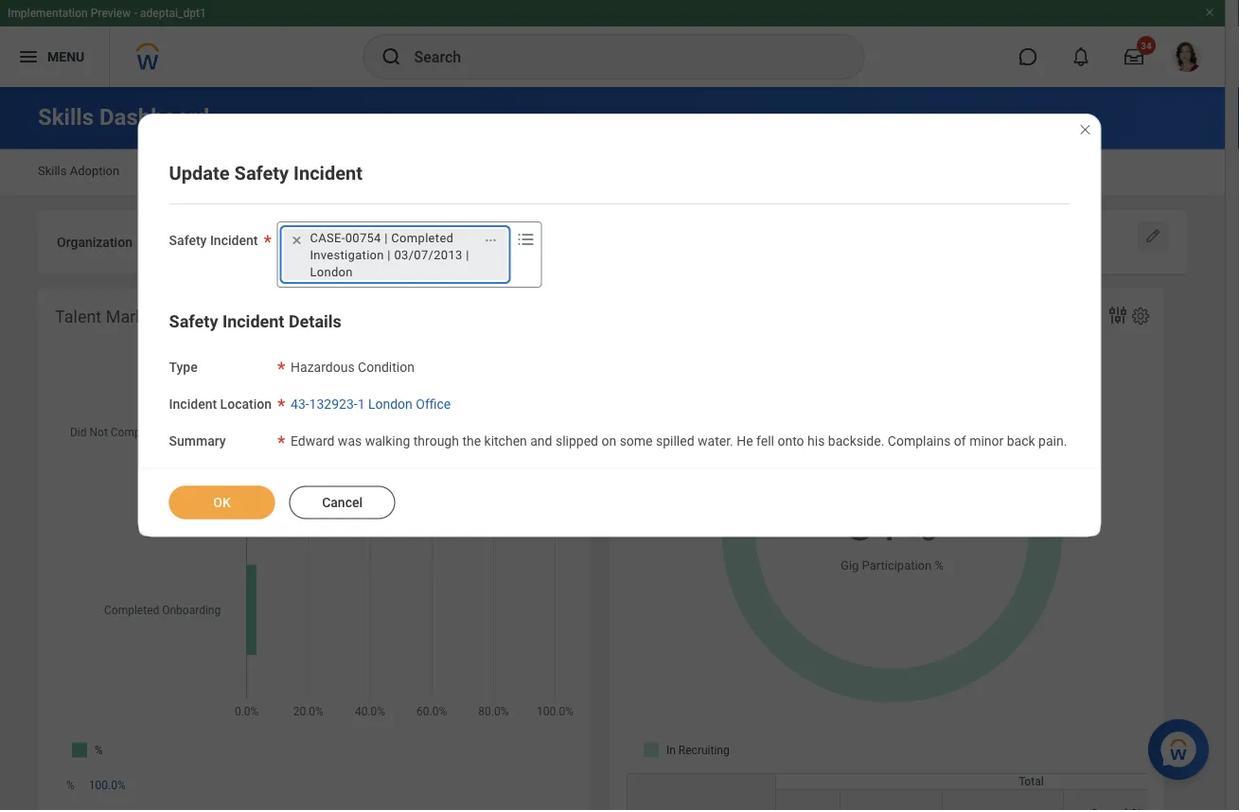 Task type: describe. For each thing, give the bounding box(es) containing it.
backside.
[[829, 433, 885, 449]]

onto
[[778, 433, 805, 449]]

case-00754 | completed investigation | 03/07/2013 | london, press delete to clear value. option
[[284, 229, 507, 280]]

close edit position image
[[1078, 122, 1093, 137]]

marketplace
[[106, 308, 200, 327]]

43-132923-1    london office
[[291, 397, 451, 412]]

on
[[602, 433, 617, 449]]

safety incident details button
[[169, 312, 342, 332]]

skills dashboard
[[38, 104, 210, 131]]

summary
[[169, 433, 226, 449]]

related actions image
[[484, 234, 498, 247]]

global
[[144, 235, 182, 251]]

prompts image
[[515, 228, 537, 251]]

details
[[289, 312, 342, 332]]

update safety incident
[[169, 162, 363, 184]]

include subordinate organizations element
[[511, 223, 532, 258]]

organization
[[57, 234, 133, 250]]

% inside talent marketplace participation element
[[66, 779, 75, 792]]

investigation
[[310, 248, 384, 262]]

dashboard
[[99, 104, 210, 131]]

was
[[338, 433, 362, 449]]

water.
[[698, 433, 734, 449]]

adoption
[[70, 164, 120, 178]]

type
[[169, 360, 198, 376]]

hazardous
[[291, 360, 355, 376]]

implementation preview -   adeptai_dpt1
[[8, 7, 206, 20]]

ok button
[[169, 486, 275, 519]]

skills for skills dashboard
[[38, 104, 94, 131]]

100.0% button
[[89, 778, 129, 793]]

incident location
[[169, 397, 272, 412]]

total row
[[627, 773, 1240, 811]]

talent marketplace participation
[[55, 308, 301, 327]]

implementation preview -   adeptai_dpt1 banner
[[0, 0, 1226, 87]]

and
[[531, 433, 553, 449]]

he
[[737, 433, 754, 449]]

update safety incident dialog
[[138, 114, 1102, 537]]

minor
[[970, 433, 1004, 449]]

cancel
[[322, 495, 363, 510]]

slipped
[[556, 433, 599, 449]]

snapshot
[[223, 164, 275, 178]]

00754
[[345, 231, 381, 245]]

include subordinate organizations
[[295, 234, 499, 250]]

inbox large image
[[1125, 47, 1144, 66]]

preview
[[91, 7, 131, 20]]

31% gig participation %
[[841, 495, 944, 573]]

x small image
[[287, 231, 306, 250]]

close environment banner image
[[1205, 7, 1216, 18]]

the
[[463, 433, 481, 449]]

1
[[358, 397, 365, 412]]

notifications large image
[[1072, 47, 1091, 66]]

edit image
[[1144, 227, 1163, 246]]

cancel button
[[289, 486, 396, 519]]

include
[[295, 234, 338, 250]]

% inside 31% gig participation %
[[935, 559, 944, 573]]

100.0%
[[89, 779, 126, 792]]

london inside case-00754 | completed investigation | 03/07/2013 | london
[[310, 265, 353, 279]]

Global Modern Services text field
[[144, 224, 284, 257]]

implementation
[[8, 7, 88, 20]]

gig participation report element
[[610, 289, 1240, 811]]

43-
[[291, 397, 309, 412]]

organization element
[[144, 223, 284, 258]]

fell
[[757, 433, 775, 449]]

profile logan mcneil element
[[1161, 36, 1214, 78]]

skills right team
[[191, 164, 220, 178]]

edward was walking through the kitchen and slipped on some spilled water. he fell onto his backside. complains of minor back pain.
[[291, 433, 1068, 449]]

edward
[[291, 433, 335, 449]]

skills adoption
[[38, 164, 120, 178]]

talent marketplace participation element
[[38, 289, 591, 811]]

back
[[1008, 433, 1036, 449]]

participation for talent
[[204, 308, 301, 327]]

skills for skills adoption
[[38, 164, 67, 178]]



Task type: locate. For each thing, give the bounding box(es) containing it.
office
[[416, 397, 451, 412]]

1 vertical spatial safety
[[169, 233, 207, 249]]

0 vertical spatial london
[[310, 265, 353, 279]]

engagement
[[346, 164, 415, 178]]

incident
[[294, 162, 363, 184], [210, 233, 258, 249], [223, 312, 285, 332], [169, 397, 217, 412]]

london right 1 on the left of the page
[[368, 397, 413, 412]]

31%
[[847, 495, 938, 553]]

gig
[[841, 559, 859, 573]]

subordinate
[[342, 234, 414, 250]]

some
[[620, 433, 653, 449]]

location
[[220, 397, 272, 412]]

completed
[[391, 231, 454, 245]]

1 horizontal spatial participation
[[863, 559, 932, 573]]

safety incident details group
[[169, 311, 1071, 451]]

services
[[234, 235, 284, 251]]

organizations
[[417, 234, 499, 250]]

modern
[[185, 235, 230, 251]]

safety for safety incident
[[169, 233, 207, 249]]

|
[[385, 231, 388, 245], [388, 248, 391, 262], [466, 248, 470, 262]]

safety incident details
[[169, 312, 342, 332]]

participation inside 31% gig participation %
[[863, 559, 932, 573]]

safety
[[235, 162, 289, 184], [169, 233, 207, 249], [169, 312, 218, 332]]

total button
[[777, 774, 1240, 789]]

0 horizontal spatial participation
[[204, 308, 301, 327]]

row
[[627, 789, 1240, 811]]

update
[[169, 162, 230, 184]]

team
[[157, 164, 188, 178]]

skills left adoption
[[38, 164, 67, 178]]

search image
[[380, 45, 403, 68]]

ok
[[213, 495, 231, 510]]

through
[[414, 433, 459, 449]]

tab list containing skills adoption
[[19, 150, 1207, 196]]

hazardous condition element
[[291, 356, 415, 376]]

london down investigation
[[310, 265, 353, 279]]

total
[[1020, 775, 1045, 788]]

case-00754 | completed investigation | 03/07/2013 | london
[[310, 231, 470, 279]]

2 vertical spatial safety
[[169, 312, 218, 332]]

london inside safety incident details group
[[368, 397, 413, 412]]

skills up skills adoption
[[38, 104, 94, 131]]

yes
[[511, 235, 532, 251]]

43-132923-1    london office link
[[291, 393, 451, 412]]

1 horizontal spatial %
[[935, 559, 944, 573]]

132923-
[[309, 397, 358, 412]]

1 vertical spatial participation
[[863, 559, 932, 573]]

participation down 31% button
[[863, 559, 932, 573]]

participation down services
[[204, 308, 301, 327]]

0 horizontal spatial london
[[310, 265, 353, 279]]

spilled
[[656, 433, 695, 449]]

case-00754 | completed investigation | 03/07/2013 | london element
[[310, 229, 474, 280]]

safety incident
[[169, 233, 258, 249]]

1 vertical spatial london
[[368, 397, 413, 412]]

walking
[[365, 433, 410, 449]]

kitchen
[[485, 433, 527, 449]]

0 horizontal spatial %
[[66, 779, 75, 792]]

skills engagement
[[313, 164, 415, 178]]

global modern services
[[144, 235, 284, 251]]

pain.
[[1039, 433, 1068, 449]]

of
[[955, 433, 967, 449]]

case-
[[310, 231, 345, 245]]

skills for skills engagement
[[313, 164, 343, 178]]

team skills snapshot
[[157, 164, 275, 178]]

safety for safety incident details
[[169, 312, 218, 332]]

hazardous condition
[[291, 360, 415, 376]]

0 vertical spatial %
[[935, 559, 944, 573]]

complains
[[888, 433, 951, 449]]

0 vertical spatial safety
[[235, 162, 289, 184]]

participation for 31%
[[863, 559, 932, 573]]

-
[[134, 7, 137, 20]]

0 vertical spatial participation
[[204, 308, 301, 327]]

condition
[[358, 360, 415, 376]]

1 horizontal spatial london
[[368, 397, 413, 412]]

his
[[808, 433, 825, 449]]

31% button
[[847, 491, 941, 557]]

tab list
[[19, 150, 1207, 196]]

london
[[310, 265, 353, 279], [368, 397, 413, 412]]

talent
[[55, 308, 102, 327]]

1 vertical spatial %
[[66, 779, 75, 792]]

safety inside group
[[169, 312, 218, 332]]

% down 31% button
[[935, 559, 944, 573]]

Yes text field
[[511, 224, 532, 257]]

31% main content
[[0, 87, 1240, 811]]

03/07/2013
[[394, 248, 463, 262]]

adeptai_dpt1
[[140, 7, 206, 20]]

% left 100.0%
[[66, 779, 75, 792]]

skills
[[38, 104, 94, 131], [38, 164, 67, 178], [191, 164, 220, 178], [313, 164, 343, 178]]

skills left engagement
[[313, 164, 343, 178]]

tab list inside 31% main content
[[19, 150, 1207, 196]]

%
[[935, 559, 944, 573], [66, 779, 75, 792]]

participation
[[204, 308, 301, 327], [863, 559, 932, 573]]



Task type: vqa. For each thing, say whether or not it's contained in the screenshot.
second Issues from right
no



